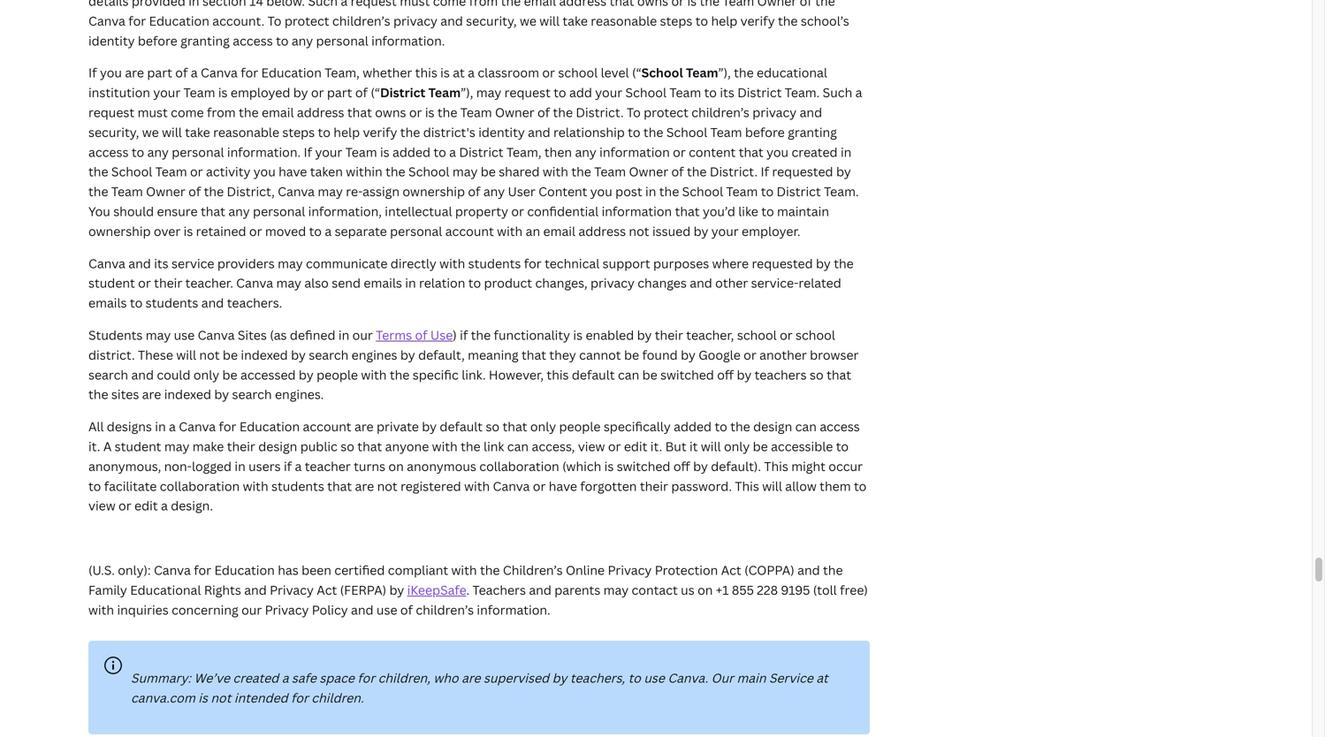 Task type: vqa. For each thing, say whether or not it's contained in the screenshot.
"managed"
no



Task type: locate. For each thing, give the bounding box(es) containing it.
its inside "), may request to add your school team to its district team. such a request must come from the email address that owns or is the team owner of the district. to protect children's privacy and security, we will take reasonable steps to help verify the district's identity and relationship to the school team before granting access to any personal information. if your team is added to a district team, then any information or content that you created in the school team or activity you have taken within the school may be shared with the team owner of the district. if requested by the team owner of the district, canva may re-assign ownership of any user content you post in the school team to district team. you should ensure that any personal information, intellectual property or confidential information that you'd like to maintain ownership over is retained or moved to a separate personal account with an email address not issued by your employer.
[[720, 84, 734, 101]]

edit down facilitate
[[134, 497, 158, 514]]

view down facilitate
[[88, 497, 115, 514]]

their inside ) if the functionality is enabled by their teacher, school or school district. these will not be indexed by search engines by default, meaning that they cannot be found by google or another browser search and could only be accessed by people with the specific link. however, this default can be switched off by teachers so that the sites are indexed by search engines.
[[655, 327, 683, 343]]

teachers,
[[570, 670, 625, 687]]

2 horizontal spatial use
[[644, 670, 665, 687]]

2 horizontal spatial only
[[724, 438, 750, 455]]

personal down the intellectual
[[390, 223, 442, 240]]

0 horizontal spatial district.
[[576, 104, 624, 121]]

by down defined
[[291, 346, 306, 363]]

use up the could
[[174, 327, 195, 343]]

by down terms of use link on the top of the page
[[400, 346, 415, 363]]

can
[[618, 366, 639, 383], [795, 418, 817, 435], [507, 438, 529, 455]]

1 vertical spatial emails
[[88, 294, 127, 311]]

link.
[[462, 366, 486, 383]]

of inside . teachers and parents may contact us on +1 855 228 9195 (toll free) with inquiries concerning our privacy policy and use of children's information.
[[400, 601, 413, 618]]

0 vertical spatial request
[[504, 84, 551, 101]]

2 vertical spatial use
[[644, 670, 665, 687]]

0 vertical spatial view
[[578, 438, 605, 455]]

0 horizontal spatial team,
[[325, 64, 360, 81]]

that up the help
[[347, 104, 372, 121]]

a
[[103, 438, 112, 455]]

so
[[810, 366, 824, 383], [486, 418, 500, 435], [341, 438, 354, 455]]

by left teachers,
[[552, 670, 567, 687]]

a down public
[[295, 458, 302, 475]]

not down we've
[[211, 690, 231, 706]]

of up come
[[175, 64, 188, 81]]

service-
[[751, 275, 799, 291]]

2 horizontal spatial if
[[761, 163, 769, 180]]

by inside (u.s. only): canva for education has been certified compliant with the children's online privacy protection act (coppa) and the family educational rights and privacy act (ferpa) by
[[389, 582, 404, 598]]

is up forgotten
[[604, 458, 614, 475]]

switched down but
[[617, 458, 670, 475]]

will right we
[[162, 124, 182, 141]]

1 vertical spatial personal
[[253, 203, 305, 220]]

district team
[[380, 84, 461, 101]]

2 vertical spatial privacy
[[265, 601, 309, 618]]

children's inside . teachers and parents may contact us on +1 855 228 9195 (toll free) with inquiries concerning our privacy policy and use of children's information.
[[416, 601, 474, 618]]

1 horizontal spatial account
[[445, 223, 494, 240]]

1 vertical spatial requested
[[752, 255, 813, 272]]

address up steps
[[297, 104, 344, 121]]

they
[[549, 346, 576, 363]]

0 horizontal spatial owner
[[146, 183, 185, 200]]

only inside ) if the functionality is enabled by their teacher, school or school district. these will not be indexed by search engines by default, meaning that they cannot be found by google or another browser search and could only be accessed by people with the specific link. however, this default can be switched off by teachers so that the sites are indexed by search engines.
[[193, 366, 219, 383]]

1 vertical spatial team,
[[507, 144, 541, 160]]

this up district team
[[415, 64, 437, 81]]

1 vertical spatial can
[[795, 418, 817, 435]]

requested inside "), may request to add your school team to its district team. such a request must come from the email address that owns or is the team owner of the district. to protect children's privacy and security, we will take reasonable steps to help verify the district's identity and relationship to the school team before granting access to any personal information. if your team is added to a district team, then any information or content that you created in the school team or activity you have taken within the school may be shared with the team owner of the district. if requested by the team owner of the district, canva may re-assign ownership of any user content you post in the school team to district team. you should ensure that any personal information, intellectual property or confidential information that you'd like to maintain ownership over is retained or moved to a separate personal account with an email address not issued by your employer.
[[772, 163, 833, 180]]

1 vertical spatial default
[[440, 418, 483, 435]]

terms of use link
[[376, 327, 453, 343]]

1 vertical spatial ownership
[[88, 223, 151, 240]]

off inside all designs in a canva for education account are private by default so that only people specifically added to the design can access it. a student may make their design public so that anyone with the link can access, view or edit it. but it will only be accessible to anonymous, non-logged in users if a teacher turns on anonymous collaboration (which is switched off by default). this might occur to facilitate collaboration with students that are not registered with canva or have forgotten their password. this will allow them to view or edit a design.
[[673, 458, 690, 475]]

only right the could
[[193, 366, 219, 383]]

enabled
[[586, 327, 634, 343]]

requested up maintain
[[772, 163, 833, 180]]

the inside canva and its service providers may communicate directly with students for technical support purposes where requested by the student or their teacher. canva may also send emails in relation to product changes, privacy changes and other service-related emails to students and teachers.
[[834, 255, 854, 272]]

1 vertical spatial children's
[[416, 601, 474, 618]]

is down we've
[[198, 690, 208, 706]]

0 horizontal spatial information.
[[227, 144, 301, 160]]

school up you'd
[[682, 183, 723, 200]]

off down google
[[717, 366, 734, 383]]

forgotten
[[580, 478, 637, 494]]

be inside "), may request to add your school team to its district team. such a request must come from the email address that owns or is the team owner of the district. to protect children's privacy and security, we will take reasonable steps to help verify the district's identity and relationship to the school team before granting access to any personal information. if your team is added to a district team, then any information or content that you created in the school team or activity you have taken within the school may be shared with the team owner of the district. if requested by the team owner of the district, canva may re-assign ownership of any user content you post in the school team to district team. you should ensure that any personal information, intellectual property or confidential information that you'd like to maintain ownership over is retained or moved to a separate personal account with an email address not issued by your employer.
[[481, 163, 496, 180]]

team,
[[325, 64, 360, 81], [507, 144, 541, 160]]

created inside summary: we've created a safe space for children, who are supervised by teachers, to use canva. our main service at canva.com is not intended for children.
[[233, 670, 279, 687]]

access inside "), may request to add your school team to its district team. such a request must come from the email address that owns or is the team owner of the district. to protect children's privacy and security, we will take reasonable steps to help verify the district's identity and relationship to the school team before granting access to any personal information. if your team is added to a district team, then any information or content that you created in the school team or activity you have taken within the school may be shared with the team owner of the district. if requested by the team owner of the district, canva may re-assign ownership of any user content you post in the school team to district team. you should ensure that any personal information, intellectual property or confidential information that you'd like to maintain ownership over is retained or moved to a separate personal account with an email address not issued by your employer.
[[88, 144, 129, 160]]

privacy up the before
[[753, 104, 797, 121]]

emails up students
[[88, 294, 127, 311]]

0 horizontal spatial on
[[388, 458, 404, 475]]

0 horizontal spatial privacy
[[591, 275, 635, 291]]

by inside "), the educational institution your team is employed by or part of ("
[[293, 84, 308, 101]]

design up accessible
[[753, 418, 792, 435]]

have inside all designs in a canva for education account are private by default so that only people specifically added to the design can access it. a student may make their design public so that anyone with the link can access, view or edit it. but it will only be accessible to anonymous, non-logged in users if a teacher turns on anonymous collaboration (which is switched off by default). this might occur to facilitate collaboration with students that are not registered with canva or have forgotten their password. this will allow them to view or edit a design.
[[549, 478, 577, 494]]

public
[[300, 438, 338, 455]]

the
[[734, 64, 754, 81], [239, 104, 259, 121], [437, 104, 457, 121], [553, 104, 573, 121], [400, 124, 420, 141], [643, 124, 663, 141], [88, 163, 108, 180], [386, 163, 405, 180], [571, 163, 591, 180], [687, 163, 707, 180], [88, 183, 108, 200], [204, 183, 224, 200], [659, 183, 679, 200], [834, 255, 854, 272], [471, 327, 491, 343], [390, 366, 410, 383], [88, 386, 108, 403], [730, 418, 750, 435], [461, 438, 481, 455], [480, 562, 500, 579], [823, 562, 843, 579]]

you
[[100, 64, 122, 81], [767, 144, 789, 160], [253, 163, 276, 180], [590, 183, 612, 200]]

0 vertical spatial only
[[193, 366, 219, 383]]

team, inside "), may request to add your school team to its district team. such a request must come from the email address that owns or is the team owner of the district. to protect children's privacy and security, we will take reasonable steps to help verify the district's identity and relationship to the school team before granting access to any personal information. if your team is added to a district team, then any information or content that you created in the school team or activity you have taken within the school may be shared with the team owner of the district. if requested by the team owner of the district, canva may re-assign ownership of any user content you post in the school team to district team. you should ensure that any personal information, intellectual property or confidential information that you'd like to maintain ownership over is retained or moved to a separate personal account with an email address not issued by your employer.
[[507, 144, 541, 160]]

may inside all designs in a canva for education account are private by default so that only people specifically added to the design can access it. a student may make their design public so that anyone with the link can access, view or edit it. but it will only be accessible to anonymous, non-logged in users if a teacher turns on anonymous collaboration (which is switched off by default). this might occur to facilitate collaboration with students that are not registered with canva or have forgotten their password. this will allow them to view or edit a design.
[[164, 438, 189, 455]]

2 vertical spatial personal
[[390, 223, 442, 240]]

0 vertical spatial our
[[352, 327, 373, 343]]

1 it. from the left
[[88, 438, 100, 455]]

activity
[[206, 163, 251, 180]]

1 horizontal spatial added
[[674, 418, 712, 435]]

communicate
[[306, 255, 388, 272]]

a down information,
[[325, 223, 332, 240]]

functionality
[[494, 327, 570, 343]]

a
[[191, 64, 198, 81], [468, 64, 475, 81], [855, 84, 862, 101], [449, 144, 456, 160], [325, 223, 332, 240], [169, 418, 176, 435], [295, 458, 302, 475], [161, 497, 168, 514], [282, 670, 289, 687]]

education up employed
[[261, 64, 322, 81]]

0 vertical spatial default
[[572, 366, 615, 383]]

education inside (u.s. only): canva for education has been certified compliant with the children's online privacy protection act (coppa) and the family educational rights and privacy act (ferpa) by
[[214, 562, 275, 579]]

district,
[[227, 183, 275, 200]]

with inside (u.s. only): canva for education has been certified compliant with the children's online privacy protection act (coppa) and the family educational rights and privacy act (ferpa) by
[[451, 562, 477, 579]]

1 vertical spatial added
[[674, 418, 712, 435]]

0 horizontal spatial indexed
[[164, 386, 211, 403]]

privacy inside . teachers and parents may contact us on +1 855 228 9195 (toll free) with inquiries concerning our privacy policy and use of children's information.
[[265, 601, 309, 618]]

protect
[[644, 104, 689, 121]]

created
[[792, 144, 838, 160], [233, 670, 279, 687]]

within
[[346, 163, 383, 180]]

1 vertical spatial ("
[[371, 84, 380, 101]]

children's down ikeepsafe link
[[416, 601, 474, 618]]

may down classroom
[[476, 84, 501, 101]]

if inside ) if the functionality is enabled by their teacher, school or school district. these will not be indexed by search engines by default, meaning that they cannot be found by google or another browser search and could only be accessed by people with the specific link. however, this default can be switched off by teachers so that the sites are indexed by search engines.
[[460, 327, 468, 343]]

collaboration
[[479, 458, 559, 475], [160, 478, 240, 494]]

people inside ) if the functionality is enabled by their teacher, school or school district. these will not be indexed by search engines by default, meaning that they cannot be found by google or another browser search and could only be accessed by people with the specific link. however, this default can be switched off by teachers so that the sites are indexed by search engines.
[[317, 366, 358, 383]]

email down employed
[[262, 104, 294, 121]]

occur
[[829, 458, 863, 475]]

privacy inside "), may request to add your school team to its district team. such a request must come from the email address that owns or is the team owner of the district. to protect children's privacy and security, we will take reasonable steps to help verify the district's identity and relationship to the school team before granting access to any personal information. if your team is added to a district team, then any information or content that you created in the school team or activity you have taken within the school may be shared with the team owner of the district. if requested by the team owner of the district, canva may re-assign ownership of any user content you post in the school team to district team. you should ensure that any personal information, intellectual property or confidential information that you'd like to maintain ownership over is retained or moved to a separate personal account with an email address not issued by your employer.
[[753, 104, 797, 121]]

default).
[[711, 458, 761, 475]]

will inside "), may request to add your school team to its district team. such a request must come from the email address that owns or is the team owner of the district. to protect children's privacy and security, we will take reasonable steps to help verify the district's identity and relationship to the school team before granting access to any personal information. if your team is added to a district team, then any information or content that you created in the school team or activity you have taken within the school may be shared with the team owner of the district. if requested by the team owner of the district, canva may re-assign ownership of any user content you post in the school team to district team. you should ensure that any personal information, intellectual property or confidential information that you'd like to maintain ownership over is retained or moved to a separate personal account with an email address not issued by your employer.
[[162, 124, 182, 141]]

this
[[764, 458, 788, 475], [735, 478, 759, 494]]

can up accessible
[[795, 418, 817, 435]]

make
[[192, 438, 224, 455]]

(which
[[562, 458, 601, 475]]

certified
[[334, 562, 385, 579]]

2 vertical spatial if
[[761, 163, 769, 180]]

indexed
[[241, 346, 288, 363], [164, 386, 211, 403]]

in inside canva and its service providers may communicate directly with students for technical support purposes where requested by the student or their teacher. canva may also send emails in relation to product changes, privacy changes and other service-related emails to students and teachers.
[[405, 275, 416, 291]]

1 horizontal spatial have
[[549, 478, 577, 494]]

0 horizontal spatial account
[[303, 418, 351, 435]]

switched inside all designs in a canva for education account are private by default so that only people specifically added to the design can access it. a student may make their design public so that anyone with the link can access, view or edit it. but it will only be accessible to anonymous, non-logged in users if a teacher turns on anonymous collaboration (which is switched off by default). this might occur to facilitate collaboration with students that are not registered with canva or have forgotten their password. this will allow them to view or edit a design.
[[617, 458, 670, 475]]

sites
[[111, 386, 139, 403]]

0 horizontal spatial created
[[233, 670, 279, 687]]

search down accessed
[[232, 386, 272, 403]]

with
[[543, 163, 568, 180], [497, 223, 523, 240], [440, 255, 465, 272], [361, 366, 387, 383], [432, 438, 458, 455], [243, 478, 268, 494], [464, 478, 490, 494], [451, 562, 477, 579], [88, 601, 114, 618]]

2 horizontal spatial owner
[[629, 163, 668, 180]]

0 vertical spatial "),
[[718, 64, 731, 81]]

canva
[[201, 64, 238, 81], [278, 183, 315, 200], [88, 255, 125, 272], [236, 275, 273, 291], [198, 327, 235, 343], [179, 418, 216, 435], [493, 478, 530, 494], [154, 562, 191, 579]]

may inside . teachers and parents may contact us on +1 855 228 9195 (toll free) with inquiries concerning our privacy policy and use of children's information.
[[603, 582, 629, 598]]

(" right level at left
[[632, 64, 641, 81]]

also
[[304, 275, 329, 291]]

are up institution at top
[[125, 64, 144, 81]]

engines.
[[275, 386, 324, 403]]

1 horizontal spatial email
[[543, 223, 576, 240]]

1 horizontal spatial if
[[304, 144, 312, 160]]

1 horizontal spatial at
[[816, 670, 828, 687]]

contact
[[632, 582, 678, 598]]

0 horizontal spatial ownership
[[88, 223, 151, 240]]

steps
[[282, 124, 315, 141]]

all
[[88, 418, 104, 435]]

of up property
[[468, 183, 480, 200]]

like
[[738, 203, 758, 220]]

)
[[453, 327, 457, 343]]

you'd
[[703, 203, 735, 220]]

0 vertical spatial children's
[[692, 104, 750, 121]]

children,
[[378, 670, 430, 687]]

1 vertical spatial this
[[547, 366, 569, 383]]

1 vertical spatial collaboration
[[160, 478, 240, 494]]

0 horizontal spatial personal
[[172, 144, 224, 160]]

your down you'd
[[711, 223, 739, 240]]

default inside all designs in a canva for education account are private by default so that only people specifically added to the design can access it. a student may make their design public so that anyone with the link can access, view or edit it. but it will only be accessible to anonymous, non-logged in users if a teacher turns on anonymous collaboration (which is switched off by default). this might occur to facilitate collaboration with students that are not registered with canva or have forgotten their password. this will allow them to view or edit a design.
[[440, 418, 483, 435]]

0 horizontal spatial default
[[440, 418, 483, 435]]

1 vertical spatial search
[[88, 366, 128, 383]]

team inside "), the educational institution your team is employed by or part of ("
[[184, 84, 215, 101]]

canva inside "), may request to add your school team to its district team. such a request must come from the email address that owns or is the team owner of the district. to protect children's privacy and security, we will take reasonable steps to help verify the district's identity and relationship to the school team before granting access to any personal information. if your team is added to a district team, then any information or content that you created in the school team or activity you have taken within the school may be shared with the team owner of the district. if requested by the team owner of the district, canva may re-assign ownership of any user content you post in the school team to district team. you should ensure that any personal information, intellectual property or confidential information that you'd like to maintain ownership over is retained or moved to a separate personal account with an email address not issued by your employer.
[[278, 183, 315, 200]]

edit
[[624, 438, 647, 455], [134, 497, 158, 514]]

0 horizontal spatial act
[[317, 582, 337, 598]]

1 horizontal spatial so
[[486, 418, 500, 435]]

information. inside . teachers and parents may contact us on +1 855 228 9195 (toll free) with inquiries concerning our privacy policy and use of children's information.
[[477, 601, 550, 618]]

any
[[147, 144, 169, 160], [575, 144, 597, 160], [483, 183, 505, 200], [228, 203, 250, 220]]

with down then
[[543, 163, 568, 180]]

1 vertical spatial edit
[[134, 497, 158, 514]]

changes,
[[535, 275, 588, 291]]

"),
[[718, 64, 731, 81], [461, 84, 473, 101]]

1 vertical spatial on
[[698, 582, 713, 598]]

1 horizontal spatial it.
[[650, 438, 662, 455]]

0 horizontal spatial added
[[393, 144, 431, 160]]

related
[[799, 275, 841, 291]]

"), inside "), the educational institution your team is employed by or part of ("
[[718, 64, 731, 81]]

ownership down should
[[88, 223, 151, 240]]

may
[[476, 84, 501, 101], [452, 163, 478, 180], [318, 183, 343, 200], [278, 255, 303, 272], [276, 275, 301, 291], [146, 327, 171, 343], [164, 438, 189, 455], [603, 582, 629, 598]]

may up non-
[[164, 438, 189, 455]]

be
[[481, 163, 496, 180], [223, 346, 238, 363], [624, 346, 639, 363], [222, 366, 237, 383], [642, 366, 657, 383], [753, 438, 768, 455]]

information. down reasonable
[[227, 144, 301, 160]]

a left safe
[[282, 670, 289, 687]]

or inside canva and its service providers may communicate directly with students for technical support purposes where requested by the student or their teacher. canva may also send emails in relation to product changes, privacy changes and other service-related emails to students and teachers.
[[138, 275, 151, 291]]

registered
[[401, 478, 461, 494]]

view up the (which
[[578, 438, 605, 455]]

team, up 'shared'
[[507, 144, 541, 160]]

0 vertical spatial off
[[717, 366, 734, 383]]

(" inside "), the educational institution your team is employed by or part of ("
[[371, 84, 380, 101]]

password.
[[671, 478, 732, 494]]

use
[[174, 327, 195, 343], [377, 601, 397, 618], [644, 670, 665, 687]]

1 vertical spatial at
[[816, 670, 828, 687]]

to right teachers,
[[628, 670, 641, 687]]

emails
[[364, 275, 402, 291], [88, 294, 127, 311]]

children's
[[503, 562, 563, 579]]

privacy
[[753, 104, 797, 121], [591, 275, 635, 291]]

we've
[[194, 670, 230, 687]]

1 horizontal spatial people
[[559, 418, 601, 435]]

0 horizontal spatial team.
[[785, 84, 820, 101]]

with up relation
[[440, 255, 465, 272]]

their up found
[[655, 327, 683, 343]]

ikeepsafe link
[[407, 582, 466, 598]]

0 vertical spatial part
[[147, 64, 172, 81]]

0 horizontal spatial "),
[[461, 84, 473, 101]]

0 vertical spatial student
[[88, 275, 135, 291]]

1 horizontal spatial information.
[[477, 601, 550, 618]]

our
[[711, 670, 734, 687]]

not right these
[[199, 346, 220, 363]]

their inside canva and its service providers may communicate directly with students for technical support purposes where requested by the student or their teacher. canva may also send emails in relation to product changes, privacy changes and other service-related emails to students and teachers.
[[154, 275, 182, 291]]

browser
[[810, 346, 859, 363]]

district down the "if you are part of a canva for education team, whether this is at a classroom or school level (" school team"
[[380, 84, 426, 101]]

2 horizontal spatial search
[[309, 346, 349, 363]]

its
[[720, 84, 734, 101], [154, 255, 169, 272]]

is inside "), the educational institution your team is employed by or part of ("
[[218, 84, 228, 101]]

help
[[334, 124, 360, 141]]

if right )
[[460, 327, 468, 343]]

0 horizontal spatial children's
[[416, 601, 474, 618]]

security,
[[88, 124, 139, 141]]

other
[[715, 275, 748, 291]]

1 vertical spatial people
[[559, 418, 601, 435]]

on inside all designs in a canva for education account are private by default so that only people specifically added to the design can access it. a student may make their design public so that anyone with the link can access, view or edit it. but it will only be accessible to anonymous, non-logged in users if a teacher turns on anonymous collaboration (which is switched off by default). this might occur to facilitate collaboration with students that are not registered with canva or have forgotten their password. this will allow them to view or edit a design.
[[388, 458, 404, 475]]

"), for the
[[718, 64, 731, 81]]

be inside all designs in a canva for education account are private by default so that only people specifically added to the design can access it. a student may make their design public so that anyone with the link can access, view or edit it. but it will only be accessible to anonymous, non-logged in users if a teacher turns on anonymous collaboration (which is switched off by default). this might occur to facilitate collaboration with students that are not registered with canva or have forgotten their password. this will allow them to view or edit a design.
[[753, 438, 768, 455]]

added inside all designs in a canva for education account are private by default so that only people specifically added to the design can access it. a student may make their design public so that anyone with the link can access, view or edit it. but it will only be accessible to anonymous, non-logged in users if a teacher turns on anonymous collaboration (which is switched off by default). this might occur to facilitate collaboration with students that are not registered with canva or have forgotten their password. this will allow them to view or edit a design.
[[674, 418, 712, 435]]

with left an
[[497, 223, 523, 240]]

1 horizontal spatial children's
[[692, 104, 750, 121]]

with inside . teachers and parents may contact us on +1 855 228 9195 (toll free) with inquiries concerning our privacy policy and use of children's information.
[[88, 601, 114, 618]]

0 vertical spatial privacy
[[753, 104, 797, 121]]

teacher.
[[185, 275, 233, 291]]

its left service
[[154, 255, 169, 272]]

that
[[347, 104, 372, 121], [739, 144, 764, 160], [201, 203, 225, 220], [675, 203, 700, 220], [522, 346, 546, 363], [827, 366, 851, 383], [503, 418, 527, 435], [357, 438, 382, 455], [327, 478, 352, 494]]

by down compliant
[[389, 582, 404, 598]]

is up from
[[218, 84, 228, 101]]

0 vertical spatial act
[[721, 562, 741, 579]]

1 vertical spatial student
[[115, 438, 161, 455]]

school up should
[[111, 163, 152, 180]]

to down we
[[132, 144, 144, 160]]

use inside . teachers and parents may contact us on +1 855 228 9195 (toll free) with inquiries concerning our privacy policy and use of children's information.
[[377, 601, 397, 618]]

specifically
[[604, 418, 671, 435]]

default inside ) if the functionality is enabled by their teacher, school or school district. these will not be indexed by search engines by default, meaning that they cannot be found by google or another browser search and could only be accessed by people with the specific link. however, this default can be switched off by teachers so that the sites are indexed by search engines.
[[572, 366, 615, 383]]

it. left a
[[88, 438, 100, 455]]

education
[[261, 64, 322, 81], [239, 418, 300, 435], [214, 562, 275, 579]]

0 horizontal spatial ("
[[371, 84, 380, 101]]

a right such
[[855, 84, 862, 101]]

0 vertical spatial this
[[764, 458, 788, 475]]

students up product
[[468, 255, 521, 272]]

default
[[572, 366, 615, 383], [440, 418, 483, 435]]

by up related on the right top of page
[[816, 255, 831, 272]]

1 vertical spatial design
[[258, 438, 297, 455]]

request down classroom
[[504, 84, 551, 101]]

whether
[[363, 64, 412, 81]]

your down level at left
[[595, 84, 622, 101]]

on down anyone
[[388, 458, 404, 475]]

school up add
[[558, 64, 598, 81]]

on left +1
[[698, 582, 713, 598]]

children's
[[692, 104, 750, 121], [416, 601, 474, 618]]

+1
[[716, 582, 729, 598]]

to up occur
[[836, 438, 849, 455]]

on
[[388, 458, 404, 475], [698, 582, 713, 598]]

access inside all designs in a canva for education account are private by default so that only people specifically added to the design can access it. a student may make their design public so that anyone with the link can access, view or edit it. but it will only be accessible to anonymous, non-logged in users if a teacher turns on anonymous collaboration (which is switched off by default). this might occur to facilitate collaboration with students that are not registered with canva or have forgotten their password. this will allow them to view or edit a design.
[[820, 418, 860, 435]]

0 horizontal spatial view
[[88, 497, 115, 514]]

2 vertical spatial education
[[214, 562, 275, 579]]

search
[[309, 346, 349, 363], [88, 366, 128, 383], [232, 386, 272, 403]]

personal down take
[[172, 144, 224, 160]]

supervised
[[484, 670, 549, 687]]

canva.
[[668, 670, 708, 687]]

collaboration up design.
[[160, 478, 240, 494]]

or left moved
[[249, 223, 262, 240]]

. teachers and parents may contact us on +1 855 228 9195 (toll free) with inquiries concerning our privacy policy and use of children's information.
[[88, 582, 868, 618]]

0 vertical spatial created
[[792, 144, 838, 160]]

not inside "), may request to add your school team to its district team. such a request must come from the email address that owns or is the team owner of the district. to protect children's privacy and security, we will take reasonable steps to help verify the district's identity and relationship to the school team before granting access to any personal information. if your team is added to a district team, then any information or content that you created in the school team or activity you have taken within the school may be shared with the team owner of the district. if requested by the team owner of the district, canva may re-assign ownership of any user content you post in the school team to district team. you should ensure that any personal information, intellectual property or confidential information that you'd like to maintain ownership over is retained or moved to a separate personal account with an email address not issued by your employer.
[[629, 223, 649, 240]]

0 horizontal spatial our
[[241, 601, 262, 618]]

0 horizontal spatial request
[[88, 104, 135, 121]]

to up content on the right of the page
[[704, 84, 717, 101]]

canva down taken
[[278, 183, 315, 200]]

your inside "), the educational institution your team is employed by or part of ("
[[153, 84, 181, 101]]

in down directly
[[405, 275, 416, 291]]

for up rights
[[194, 562, 211, 579]]

children.
[[311, 690, 364, 706]]

is inside summary: we've created a safe space for children, who are supervised by teachers, to use canva. our main service at canva.com is not intended for children.
[[198, 690, 208, 706]]

have left taken
[[279, 163, 307, 180]]

any up property
[[483, 183, 505, 200]]

1 vertical spatial request
[[88, 104, 135, 121]]

0 vertical spatial indexed
[[241, 346, 288, 363]]

1 vertical spatial team.
[[824, 183, 859, 200]]

if
[[460, 327, 468, 343], [284, 458, 292, 475]]

0 horizontal spatial it.
[[88, 438, 100, 455]]

with inside ) if the functionality is enabled by their teacher, school or school district. these will not be indexed by search engines by default, meaning that they cannot be found by google or another browser search and could only be accessed by people with the specific link. however, this default can be switched off by teachers so that the sites are indexed by search engines.
[[361, 366, 387, 383]]

0 vertical spatial its
[[720, 84, 734, 101]]

1 vertical spatial privacy
[[591, 275, 635, 291]]

summary: we've created a safe space for children, who are supervised by teachers, to use canva. our main service at canva.com is not intended for children.
[[131, 670, 828, 706]]

to down to
[[628, 124, 640, 141]]

to left add
[[554, 84, 566, 101]]

855
[[732, 582, 754, 598]]

so up teacher
[[341, 438, 354, 455]]

email down confidential
[[543, 223, 576, 240]]

people inside all designs in a canva for education account are private by default so that only people specifically added to the design can access it. a student may make their design public so that anyone with the link can access, view or edit it. but it will only be accessible to anonymous, non-logged in users if a teacher turns on anonymous collaboration (which is switched off by default). this might occur to facilitate collaboration with students that are not registered with canva or have forgotten their password. this will allow them to view or edit a design.
[[559, 418, 601, 435]]

"), inside "), may request to add your school team to its district team. such a request must come from the email address that owns or is the team owner of the district. to protect children's privacy and security, we will take reasonable steps to help verify the district's identity and relationship to the school team before granting access to any personal information. if your team is added to a district team, then any information or content that you created in the school team or activity you have taken within the school may be shared with the team owner of the district. if requested by the team owner of the district, canva may re-assign ownership of any user content you post in the school team to district team. you should ensure that any personal information, intellectual property or confidential information that you'd like to maintain ownership over is retained or moved to a separate personal account with an email address not issued by your employer.
[[461, 84, 473, 101]]

this down "default)."
[[735, 478, 759, 494]]

to up "employer."
[[761, 183, 774, 200]]

added inside "), may request to add your school team to its district team. such a request must come from the email address that owns or is the team owner of the district. to protect children's privacy and security, we will take reasonable steps to help verify the district's identity and relationship to the school team before granting access to any personal information. if your team is added to a district team, then any information or content that you created in the school team or activity you have taken within the school may be shared with the team owner of the district. if requested by the team owner of the district, canva may re-assign ownership of any user content you post in the school team to district team. you should ensure that any personal information, intellectual property or confidential information that you'd like to maintain ownership over is retained or moved to a separate personal account with an email address not issued by your employer.
[[393, 144, 431, 160]]

teacher,
[[686, 327, 734, 343]]

education inside all designs in a canva for education account are private by default so that only people specifically added to the design can access it. a student may make their design public so that anyone with the link can access, view or edit it. but it will only be accessible to anonymous, non-logged in users if a teacher turns on anonymous collaboration (which is switched off by default). this might occur to facilitate collaboration with students that are not registered with canva or have forgotten their password. this will allow them to view or edit a design.
[[239, 418, 300, 435]]

collaboration down the link
[[479, 458, 559, 475]]

account down property
[[445, 223, 494, 240]]

can down cannot
[[618, 366, 639, 383]]

1 vertical spatial off
[[673, 458, 690, 475]]

off
[[717, 366, 734, 383], [673, 458, 690, 475]]

(as
[[270, 327, 287, 343]]

by right found
[[681, 346, 696, 363]]

1 horizontal spatial district.
[[710, 163, 758, 180]]

assign
[[363, 183, 400, 200]]

0 horizontal spatial have
[[279, 163, 307, 180]]

will inside ) if the functionality is enabled by their teacher, school or school district. these will not be indexed by search engines by default, meaning that they cannot be found by google or another browser search and could only be accessed by people with the specific link. however, this default can be switched off by teachers so that the sites are indexed by search engines.
[[176, 346, 196, 363]]

1 horizontal spatial ownership
[[403, 183, 465, 200]]

1 vertical spatial our
[[241, 601, 262, 618]]



Task type: describe. For each thing, give the bounding box(es) containing it.
1 horizontal spatial our
[[352, 327, 373, 343]]

terms
[[376, 327, 412, 343]]

is down district team
[[425, 104, 434, 121]]

in left the users
[[235, 458, 246, 475]]

purposes
[[653, 255, 709, 272]]

this inside ) if the functionality is enabled by their teacher, school or school district. these will not be indexed by search engines by default, meaning that they cannot be found by google or another browser search and could only be accessed by people with the specific link. however, this default can be switched off by teachers so that the sites are indexed by search engines.
[[547, 366, 569, 383]]

1 vertical spatial owner
[[629, 163, 668, 180]]

send
[[332, 275, 361, 291]]

who
[[433, 670, 459, 687]]

0 horizontal spatial part
[[147, 64, 172, 81]]

1 horizontal spatial request
[[504, 84, 551, 101]]

be down found
[[642, 366, 657, 383]]

will right it
[[701, 438, 721, 455]]

school up to
[[625, 84, 667, 101]]

our inside . teachers and parents may contact us on +1 855 228 9195 (toll free) with inquiries concerning our privacy policy and use of children's information.
[[241, 601, 262, 618]]

moved
[[265, 223, 306, 240]]

their up the users
[[227, 438, 255, 455]]

0 horizontal spatial if
[[88, 64, 97, 81]]

with down anonymous
[[464, 478, 490, 494]]

0 vertical spatial ownership
[[403, 183, 465, 200]]

concerning
[[172, 601, 238, 618]]

by inside canva and its service providers may communicate directly with students for technical support purposes where requested by the student or their teacher. canva may also send emails in relation to product changes, privacy changes and other service-related emails to students and teachers.
[[816, 255, 831, 272]]

0 vertical spatial use
[[174, 327, 195, 343]]

summary:
[[131, 670, 191, 687]]

with down the users
[[243, 478, 268, 494]]

must
[[138, 104, 168, 121]]

a inside summary: we've created a safe space for children, who are supervised by teachers, to use canva. our main service at canva.com is not intended for children.
[[282, 670, 289, 687]]

student inside canva and its service providers may communicate directly with students for technical support purposes where requested by the student or their teacher. canva may also send emails in relation to product changes, privacy changes and other service-related emails to students and teachers.
[[88, 275, 135, 291]]

from
[[207, 104, 236, 121]]

1 horizontal spatial emails
[[364, 275, 402, 291]]

that down the before
[[739, 144, 764, 160]]

school up protect at top
[[641, 64, 683, 81]]

0 horizontal spatial this
[[415, 64, 437, 81]]

rights
[[204, 582, 241, 598]]

only):
[[118, 562, 151, 579]]

for up employed
[[241, 64, 258, 81]]

to right moved
[[309, 223, 322, 240]]

0 horizontal spatial search
[[88, 366, 128, 383]]

with inside canva and its service providers may communicate directly with students for technical support purposes where requested by the student or their teacher. canva may also send emails in relation to product changes, privacy changes and other service-related emails to students and teachers.
[[440, 255, 465, 272]]

employed
[[231, 84, 290, 101]]

0 horizontal spatial collaboration
[[160, 478, 240, 494]]

educational
[[757, 64, 827, 81]]

2 horizontal spatial school
[[796, 327, 835, 343]]

by up password.
[[693, 458, 708, 475]]

or right classroom
[[542, 64, 555, 81]]

0 horizontal spatial design
[[258, 438, 297, 455]]

and up the 9195
[[797, 562, 820, 579]]

are left private
[[354, 418, 374, 435]]

and down teacher.
[[201, 294, 224, 311]]

space
[[319, 670, 354, 687]]

teachers
[[755, 366, 807, 383]]

and down the (ferpa)
[[351, 601, 374, 618]]

0 vertical spatial information
[[600, 144, 670, 160]]

granting
[[788, 124, 837, 141]]

can inside ) if the functionality is enabled by their teacher, school or school district. these will not be indexed by search engines by default, meaning that they cannot be found by google or another browser search and could only be accessed by people with the specific link. however, this default can be switched off by teachers so that the sites are indexed by search engines.
[[618, 366, 639, 383]]

design.
[[171, 497, 213, 514]]

district down educational
[[737, 84, 782, 101]]

add
[[569, 84, 592, 101]]

2 horizontal spatial students
[[468, 255, 521, 272]]

to inside summary: we've created a safe space for children, who are supervised by teachers, to use canva. our main service at canva.com is not intended for children.
[[628, 670, 641, 687]]

is inside ) if the functionality is enabled by their teacher, school or school district. these will not be indexed by search engines by default, meaning that they cannot be found by google or another browser search and could only be accessed by people with the specific link. however, this default can be switched off by teachers so that the sites are indexed by search engines.
[[573, 327, 583, 343]]

to left the help
[[318, 124, 331, 141]]

engines
[[352, 346, 397, 363]]

0 horizontal spatial email
[[262, 104, 294, 121]]

for right the space
[[357, 670, 375, 687]]

of up ensure
[[188, 183, 201, 200]]

not inside ) if the functionality is enabled by their teacher, school or school district. these will not be indexed by search engines by default, meaning that they cannot be found by google or another browser search and could only be accessed by people with the specific link. however, this default can be switched off by teachers so that the sites are indexed by search engines.
[[199, 346, 220, 363]]

0 vertical spatial address
[[297, 104, 344, 121]]

private
[[377, 418, 419, 435]]

2 vertical spatial owner
[[146, 183, 185, 200]]

may down district's
[[452, 163, 478, 180]]

1 vertical spatial only
[[530, 418, 556, 435]]

by inside summary: we've created a safe space for children, who are supervised by teachers, to use canva. our main service at canva.com is not intended for children.
[[552, 670, 567, 687]]

and down the purposes
[[690, 275, 712, 291]]

students
[[88, 327, 143, 343]]

then
[[544, 144, 572, 160]]

allow
[[785, 478, 817, 494]]

school up the intellectual
[[408, 163, 449, 180]]

off inside ) if the functionality is enabled by their teacher, school or school district. these will not be indexed by search engines by default, meaning that they cannot be found by google or another browser search and could only be accessed by people with the specific link. however, this default can be switched off by teachers so that the sites are indexed by search engines.
[[717, 366, 734, 383]]

meaning
[[468, 346, 519, 363]]

be left accessed
[[222, 366, 237, 383]]

specific
[[413, 366, 459, 383]]

of inside "), the educational institution your team is employed by or part of ("
[[355, 84, 368, 101]]

and right rights
[[244, 582, 267, 598]]

school down protect at top
[[666, 124, 707, 141]]

1 vertical spatial information
[[602, 203, 672, 220]]

identity
[[478, 124, 525, 141]]

children's inside "), may request to add your school team to its district team. such a request must come from the email address that owns or is the team owner of the district. to protect children's privacy and security, we will take reasonable steps to help verify the district's identity and relationship to the school team before granting access to any personal information. if your team is added to a district team, then any information or content that you created in the school team or activity you have taken within the school may be shared with the team owner of the district. if requested by the team owner of the district, canva may re-assign ownership of any user content you post in the school team to district team. you should ensure that any personal information, intellectual property or confidential information that you'd like to maintain ownership over is retained or moved to a separate personal account with an email address not issued by your employer.
[[692, 104, 750, 121]]

and inside ) if the functionality is enabled by their teacher, school or school district. these will not be indexed by search engines by default, meaning that they cannot be found by google or another browser search and could only be accessed by people with the specific link. however, this default can be switched off by teachers so that the sites are indexed by search engines.
[[131, 366, 154, 383]]

1 horizontal spatial team.
[[824, 183, 859, 200]]

accessed
[[240, 366, 296, 383]]

with up anonymous
[[432, 438, 458, 455]]

0 vertical spatial collaboration
[[479, 458, 559, 475]]

(coppa)
[[744, 562, 794, 579]]

0 vertical spatial owner
[[495, 104, 535, 121]]

will left the allow
[[762, 478, 782, 494]]

be left found
[[624, 346, 639, 363]]

employer.
[[742, 223, 800, 240]]

but
[[665, 438, 687, 455]]

in right designs
[[155, 418, 166, 435]]

so inside ) if the functionality is enabled by their teacher, school or school district. these will not be indexed by search engines by default, meaning that they cannot be found by google or another browser search and could only be accessed by people with the specific link. however, this default can be switched off by teachers so that the sites are indexed by search engines.
[[810, 366, 824, 383]]

non-
[[164, 458, 192, 475]]

should
[[113, 203, 154, 220]]

protection
[[655, 562, 718, 579]]

1 vertical spatial privacy
[[270, 582, 314, 598]]

district.
[[88, 346, 135, 363]]

1 horizontal spatial view
[[578, 438, 605, 455]]

1 vertical spatial district.
[[710, 163, 758, 180]]

part inside "), the educational institution your team is employed by or part of ("
[[327, 84, 352, 101]]

is inside all designs in a canva for education account are private by default so that only people specifically added to the design can access it. a student may make their design public so that anyone with the link can access, view or edit it. but it will only be accessible to anonymous, non-logged in users if a teacher turns on anonymous collaboration (which is switched off by default). this might occur to facilitate collaboration with students that are not registered with canva or have forgotten their password. this will allow them to view or edit a design.
[[604, 458, 614, 475]]

retained
[[196, 223, 246, 240]]

1 horizontal spatial this
[[764, 458, 788, 475]]

privacy inside canva and its service providers may communicate directly with students for technical support purposes where requested by the student or their teacher. canva may also send emails in relation to product changes, privacy changes and other service-related emails to students and teachers.
[[591, 275, 635, 291]]

a left design.
[[161, 497, 168, 514]]

to right like
[[761, 203, 774, 220]]

students inside all designs in a canva for education account are private by default so that only people specifically added to the design can access it. a student may make their design public so that anyone with the link can access, view or edit it. but it will only be accessible to anonymous, non-logged in users if a teacher turns on anonymous collaboration (which is switched off by default). this might occur to facilitate collaboration with students that are not registered with canva or have forgotten their password. this will allow them to view or edit a design.
[[271, 478, 324, 494]]

that down the functionality on the top left of the page
[[522, 346, 546, 363]]

separate
[[335, 223, 387, 240]]

defined
[[290, 327, 335, 343]]

(toll
[[813, 582, 837, 598]]

0 horizontal spatial school
[[558, 64, 598, 81]]

account inside all designs in a canva for education account are private by default so that only people specifically added to the design can access it. a student may make their design public so that anyone with the link can access, view or edit it. but it will only be accessible to anonymous, non-logged in users if a teacher turns on anonymous collaboration (which is switched off by default). this might occur to facilitate collaboration with students that are not registered with canva or have forgotten their password. this will allow them to view or edit a design.
[[303, 418, 351, 435]]

by down you'd
[[694, 223, 708, 240]]

service
[[769, 670, 813, 687]]

any down district,
[[228, 203, 250, 220]]

of left use
[[415, 327, 427, 343]]

turns
[[354, 458, 385, 475]]

have inside "), may request to add your school team to its district team. such a request must come from the email address that owns or is the team owner of the district. to protect children's privacy and security, we will take reasonable steps to help verify the district's identity and relationship to the school team before granting access to any personal information. if your team is added to a district team, then any information or content that you created in the school team or activity you have taken within the school may be shared with the team owner of the district. if requested by the team owner of the district, canva may re-assign ownership of any user content you post in the school team to district team. you should ensure that any personal information, intellectual property or confidential information that you'd like to maintain ownership over is retained or moved to a separate personal account with an email address not issued by your employer.
[[279, 163, 307, 180]]

1 vertical spatial indexed
[[164, 386, 211, 403]]

0 vertical spatial education
[[261, 64, 322, 81]]

you up institution at top
[[100, 64, 122, 81]]

0 vertical spatial design
[[753, 418, 792, 435]]

1 horizontal spatial ("
[[632, 64, 641, 81]]

that up issued
[[675, 203, 700, 220]]

canva down you
[[88, 255, 125, 272]]

to up students
[[130, 294, 143, 311]]

reasonable
[[213, 124, 279, 141]]

shared
[[499, 163, 540, 180]]

not inside summary: we've created a safe space for children, who are supervised by teachers, to use canva. our main service at canva.com is not intended for children.
[[211, 690, 231, 706]]

facilitate
[[104, 478, 157, 494]]

in down such
[[841, 144, 852, 160]]

information. inside "), may request to add your school team to its district team. such a request must come from the email address that owns or is the team owner of the district. to protect children's privacy and security, we will take reasonable steps to help verify the district's identity and relationship to the school team before granting access to any personal information. if your team is added to a district team, then any information or content that you created in the school team or activity you have taken within the school may be shared with the team owner of the district. if requested by the team owner of the district, canva may re-assign ownership of any user content you post in the school team to district team. you should ensure that any personal information, intellectual property or confidential information that you'd like to maintain ownership over is retained or moved to a separate personal account with an email address not issued by your employer.
[[227, 144, 301, 160]]

for inside all designs in a canva for education account are private by default so that only people specifically added to the design can access it. a student may make their design public so that anyone with the link can access, view or edit it. but it will only be accessible to anonymous, non-logged in users if a teacher turns on anonymous collaboration (which is switched off by default). this might occur to facilitate collaboration with students that are not registered with canva or have forgotten their password. this will allow them to view or edit a design.
[[219, 418, 236, 435]]

are inside summary: we've created a safe space for children, who are supervised by teachers, to use canva. our main service at canva.com is not intended for children.
[[462, 670, 481, 687]]

account inside "), may request to add your school team to its district team. such a request must come from the email address that owns or is the team owner of the district. to protect children's privacy and security, we will take reasonable steps to help verify the district's identity and relationship to the school team before granting access to any personal information. if your team is added to a district team, then any information or content that you created in the school team or activity you have taken within the school may be shared with the team owner of the district. if requested by the team owner of the district, canva may re-assign ownership of any user content you post in the school team to district team. you should ensure that any personal information, intellectual property or confidential information that you'd like to maintain ownership over is retained or moved to a separate personal account with an email address not issued by your employer.
[[445, 223, 494, 240]]

by up anyone
[[422, 418, 437, 435]]

of up issued
[[671, 163, 684, 180]]

that up turns
[[357, 438, 382, 455]]

that down browser
[[827, 366, 851, 383]]

at inside summary: we've created a safe space for children, who are supervised by teachers, to use canva. our main service at canva.com is not intended for children.
[[816, 670, 828, 687]]

where
[[712, 255, 749, 272]]

requested inside canva and its service providers may communicate directly with students for technical support purposes where requested by the student or their teacher. canva may also send emails in relation to product changes, privacy changes and other service-related emails to students and teachers.
[[752, 255, 813, 272]]

0 vertical spatial district.
[[576, 104, 624, 121]]

on inside . teachers and parents may contact us on +1 855 228 9195 (toll free) with inquiries concerning our privacy policy and use of children's information.
[[698, 582, 713, 598]]

content
[[539, 183, 587, 200]]

is down verify
[[380, 144, 390, 160]]

1 vertical spatial email
[[543, 223, 576, 240]]

1 horizontal spatial edit
[[624, 438, 647, 455]]

that down teacher
[[327, 478, 352, 494]]

canva inside (u.s. only): canva for education has been certified compliant with the children's online privacy protection act (coppa) and the family educational rights and privacy act (ferpa) by
[[154, 562, 191, 579]]

may up these
[[146, 327, 171, 343]]

by up engines.
[[299, 366, 314, 383]]

2 vertical spatial search
[[232, 386, 272, 403]]

compliant
[[388, 562, 448, 579]]

link
[[484, 438, 504, 455]]

not inside all designs in a canva for education account are private by default so that only people specifically added to the design can access it. a student may make their design public so that anyone with the link can access, view or edit it. but it will only be accessible to anonymous, non-logged in users if a teacher turns on anonymous collaboration (which is switched off by default). this might occur to facilitate collaboration with students that are not registered with canva or have forgotten their password. this will allow them to view or edit a design.
[[377, 478, 398, 494]]

might
[[791, 458, 826, 475]]

over
[[154, 223, 181, 240]]

technical
[[545, 255, 600, 272]]

are down turns
[[355, 478, 374, 494]]

in right post
[[645, 183, 656, 200]]

any down we
[[147, 144, 169, 160]]

"), the educational institution your team is employed by or part of ("
[[88, 64, 827, 101]]

and down children's
[[529, 582, 552, 598]]

their down but
[[640, 478, 668, 494]]

by down google
[[737, 366, 752, 383]]

to right relation
[[468, 275, 481, 291]]

any down relationship
[[575, 144, 597, 160]]

to left facilitate
[[88, 478, 101, 494]]

a down district's
[[449, 144, 456, 160]]

use
[[430, 327, 453, 343]]

owns
[[375, 104, 406, 121]]

1 horizontal spatial act
[[721, 562, 741, 579]]

may down moved
[[278, 255, 303, 272]]

use inside summary: we've created a safe space for children, who are supervised by teachers, to use canva. our main service at canva.com is not intended for children.
[[644, 670, 665, 687]]

re-
[[346, 183, 363, 200]]

"), may request to add your school team to its district team. such a request must come from the email address that owns or is the team owner of the district. to protect children's privacy and security, we will take reasonable steps to help verify the district's identity and relationship to the school team before granting access to any personal information. if your team is added to a district team, then any information or content that you created in the school team or activity you have taken within the school may be shared with the team owner of the district. if requested by the team owner of the district, canva may re-assign ownership of any user content you post in the school team to district team. you should ensure that any personal information, intellectual property or confidential information that you'd like to maintain ownership over is retained or moved to a separate personal account with an email address not issued by your employer.
[[88, 84, 862, 240]]

maintain
[[777, 203, 829, 220]]

inquiries
[[117, 601, 169, 618]]

default,
[[418, 346, 465, 363]]

and up the granting
[[800, 104, 822, 121]]

9195
[[781, 582, 810, 598]]

2 horizontal spatial can
[[795, 418, 817, 435]]

or down access,
[[533, 478, 546, 494]]

be down sites
[[223, 346, 238, 363]]

are inside ) if the functionality is enabled by their teacher, school or school district. these will not be indexed by search engines by default, meaning that they cannot be found by google or another browser search and could only be accessed by people with the specific link. however, this default can be switched off by teachers so that the sites are indexed by search engines.
[[142, 386, 161, 403]]

you left post
[[590, 183, 612, 200]]

accessible
[[771, 438, 833, 455]]

canva left sites
[[198, 327, 235, 343]]

switched inside ) if the functionality is enabled by their teacher, school or school district. these will not be indexed by search engines by default, meaning that they cannot be found by google or another browser search and could only be accessed by people with the specific link. however, this default can be switched off by teachers so that the sites are indexed by search engines.
[[660, 366, 714, 383]]

may left also
[[276, 275, 301, 291]]

you down the before
[[767, 144, 789, 160]]

or left content on the right of the page
[[673, 144, 686, 160]]

0 horizontal spatial this
[[735, 478, 759, 494]]

1 vertical spatial view
[[88, 497, 115, 514]]

student inside all designs in a canva for education account are private by default so that only people specifically added to the design can access it. a student may make their design public so that anyone with the link can access, view or edit it. but it will only be accessible to anonymous, non-logged in users if a teacher turns on anonymous collaboration (which is switched off by default). this might occur to facilitate collaboration with students that are not registered with canva or have forgotten their password. this will allow them to view or edit a design.
[[115, 438, 161, 455]]

by down the granting
[[836, 163, 851, 180]]

1 vertical spatial so
[[486, 418, 500, 435]]

district's
[[423, 124, 475, 141]]

to down occur
[[854, 478, 867, 494]]

) if the functionality is enabled by their teacher, school or school district. these will not be indexed by search engines by default, meaning that they cannot be found by google or another browser search and could only be accessed by people with the specific link. however, this default can be switched off by teachers so that the sites are indexed by search engines.
[[88, 327, 859, 403]]

online
[[566, 562, 605, 579]]

changes
[[638, 275, 687, 291]]

parents
[[555, 582, 600, 598]]

free)
[[840, 582, 868, 598]]

0 horizontal spatial edit
[[134, 497, 158, 514]]

0 vertical spatial team,
[[325, 64, 360, 81]]

canva up teachers.
[[236, 275, 273, 291]]

"), for may
[[461, 84, 473, 101]]

been
[[302, 562, 331, 579]]

or left activity
[[190, 163, 203, 180]]

a left classroom
[[468, 64, 475, 81]]

0 vertical spatial personal
[[172, 144, 224, 160]]

.
[[466, 582, 470, 598]]

you
[[88, 203, 110, 220]]

in right defined
[[338, 327, 349, 343]]

canva down the link
[[493, 478, 530, 494]]

1 vertical spatial act
[[317, 582, 337, 598]]

or right google
[[744, 346, 757, 363]]

institution
[[88, 84, 150, 101]]

a up non-
[[169, 418, 176, 435]]

or inside "), the educational institution your team is employed by or part of ("
[[311, 84, 324, 101]]

or down district team
[[409, 104, 422, 121]]

0 horizontal spatial emails
[[88, 294, 127, 311]]

of up then
[[538, 104, 550, 121]]

1 horizontal spatial school
[[737, 327, 777, 343]]

the inside "), the educational institution your team is employed by or part of ("
[[734, 64, 754, 81]]

taken
[[310, 163, 343, 180]]

its inside canva and its service providers may communicate directly with students for technical support purposes where requested by the student or their teacher. canva may also send emails in relation to product changes, privacy changes and other service-related emails to students and teachers.
[[154, 255, 169, 272]]

found
[[642, 346, 678, 363]]

1 vertical spatial address
[[579, 223, 626, 240]]

0 horizontal spatial students
[[146, 294, 198, 311]]

for inside (u.s. only): canva for education has been certified compliant with the children's online privacy protection act (coppa) and the family educational rights and privacy act (ferpa) by
[[194, 562, 211, 579]]

if inside all designs in a canva for education account are private by default so that only people specifically added to the design can access it. a student may make their design public so that anyone with the link can access, view or edit it. but it will only be accessible to anonymous, non-logged in users if a teacher turns on anonymous collaboration (which is switched off by default). this might occur to facilitate collaboration with students that are not registered with canva or have forgotten their password. this will allow them to view or edit a design.
[[284, 458, 292, 475]]

however,
[[489, 366, 544, 383]]

2 horizontal spatial personal
[[390, 223, 442, 240]]

0 vertical spatial search
[[309, 346, 349, 363]]

your up taken
[[315, 144, 342, 160]]

0 horizontal spatial at
[[453, 64, 465, 81]]

may down taken
[[318, 183, 343, 200]]

2 vertical spatial so
[[341, 438, 354, 455]]

and up then
[[528, 124, 550, 141]]

intended
[[234, 690, 288, 706]]

for inside canva and its service providers may communicate directly with students for technical support purposes where requested by the student or their teacher. canva may also send emails in relation to product changes, privacy changes and other service-related emails to students and teachers.
[[524, 255, 542, 272]]

before
[[745, 124, 785, 141]]

service
[[172, 255, 214, 272]]

0 horizontal spatial can
[[507, 438, 529, 455]]

0 vertical spatial privacy
[[608, 562, 652, 579]]

support
[[603, 255, 650, 272]]

0 vertical spatial team.
[[785, 84, 820, 101]]

1 horizontal spatial indexed
[[241, 346, 288, 363]]

property
[[455, 203, 508, 220]]

could
[[157, 366, 190, 383]]

2 it. from the left
[[650, 438, 662, 455]]

created inside "), may request to add your school team to its district team. such a request must come from the email address that owns or is the team owner of the district. to protect children's privacy and security, we will take reasonable steps to help verify the district's identity and relationship to the school team before granting access to any personal information. if your team is added to a district team, then any information or content that you created in the school team or activity you have taken within the school may be shared with the team owner of the district. if requested by the team owner of the district, canva may re-assign ownership of any user content you post in the school team to district team. you should ensure that any personal information, intellectual property or confidential information that you'd like to maintain ownership over is retained or moved to a separate personal account with an email address not issued by your employer.
[[792, 144, 838, 160]]



